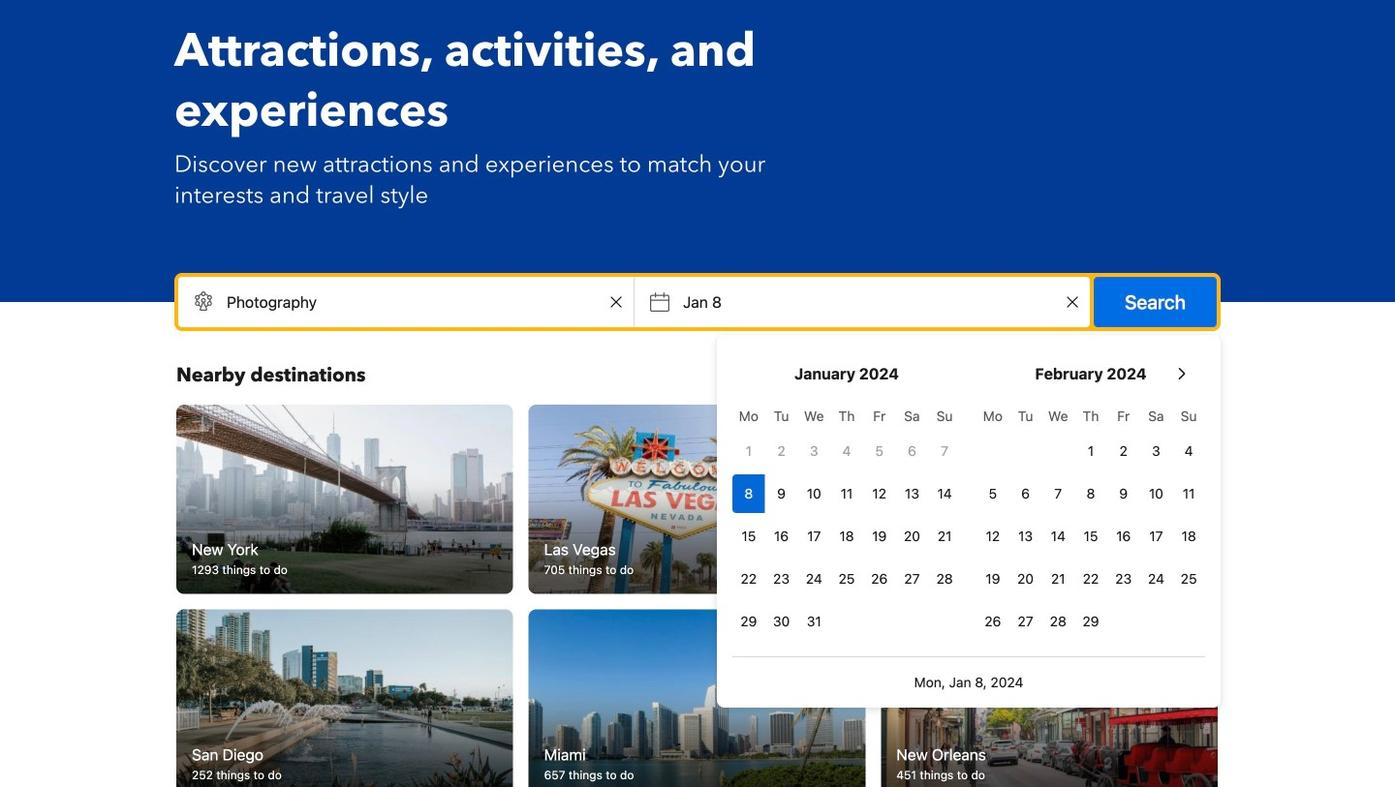 Task type: vqa. For each thing, say whether or not it's contained in the screenshot.
15 February 2024 option
yes



Task type: locate. For each thing, give the bounding box(es) containing it.
13 January 2024 checkbox
[[896, 475, 928, 513]]

6 February 2024 checkbox
[[1009, 475, 1042, 513]]

2 grid from the left
[[977, 397, 1205, 641]]

11 January 2024 checkbox
[[830, 475, 863, 513]]

grid
[[732, 397, 961, 641], [977, 397, 1205, 641]]

26 February 2024 checkbox
[[977, 603, 1009, 641]]

13 February 2024 checkbox
[[1009, 517, 1042, 556]]

18 January 2024 checkbox
[[830, 517, 863, 556]]

new orleans image
[[881, 610, 1218, 788]]

10 February 2024 checkbox
[[1140, 475, 1172, 513]]

4 February 2024 checkbox
[[1172, 432, 1205, 471]]

30 January 2024 checkbox
[[765, 603, 798, 641]]

1 January 2024 checkbox
[[732, 432, 765, 471]]

16 January 2024 checkbox
[[765, 517, 798, 556]]

16 February 2024 checkbox
[[1107, 517, 1140, 556]]

27 January 2024 checkbox
[[896, 560, 928, 599]]

5 February 2024 checkbox
[[977, 475, 1009, 513]]

miami image
[[529, 610, 865, 788]]

31 January 2024 checkbox
[[798, 603, 830, 641]]

7 February 2024 checkbox
[[1042, 475, 1074, 513]]

23 February 2024 checkbox
[[1107, 560, 1140, 599]]

25 January 2024 checkbox
[[830, 560, 863, 599]]

new york image
[[176, 405, 513, 594]]

26 January 2024 checkbox
[[863, 560, 896, 599]]

7 January 2024 checkbox
[[928, 432, 961, 471]]

2 February 2024 checkbox
[[1107, 432, 1140, 471]]

1 horizontal spatial grid
[[977, 397, 1205, 641]]

Where are you going? search field
[[178, 277, 634, 327]]

8 February 2024 checkbox
[[1074, 475, 1107, 513]]

12 January 2024 checkbox
[[863, 475, 896, 513]]

3 January 2024 checkbox
[[798, 432, 830, 471]]

0 horizontal spatial grid
[[732, 397, 961, 641]]

19 February 2024 checkbox
[[977, 560, 1009, 599]]

18 February 2024 checkbox
[[1172, 517, 1205, 556]]

21 January 2024 checkbox
[[928, 517, 961, 556]]

9 February 2024 checkbox
[[1107, 475, 1140, 513]]

20 February 2024 checkbox
[[1009, 560, 1042, 599]]

23 January 2024 checkbox
[[765, 560, 798, 599]]

3 February 2024 checkbox
[[1140, 432, 1172, 471]]

28 February 2024 checkbox
[[1042, 603, 1074, 641]]

cell
[[732, 471, 765, 513]]

21 February 2024 checkbox
[[1042, 560, 1074, 599]]

29 February 2024 checkbox
[[1074, 603, 1107, 641]]



Task type: describe. For each thing, give the bounding box(es) containing it.
2 January 2024 checkbox
[[765, 432, 798, 471]]

1 grid from the left
[[732, 397, 961, 641]]

27 February 2024 checkbox
[[1009, 603, 1042, 641]]

9 January 2024 checkbox
[[765, 475, 798, 513]]

22 January 2024 checkbox
[[732, 560, 765, 599]]

17 January 2024 checkbox
[[798, 517, 830, 556]]

17 February 2024 checkbox
[[1140, 517, 1172, 556]]

24 February 2024 checkbox
[[1140, 560, 1172, 599]]

14 February 2024 checkbox
[[1042, 517, 1074, 556]]

28 January 2024 checkbox
[[928, 560, 961, 599]]

19 January 2024 checkbox
[[863, 517, 896, 556]]

las vegas image
[[529, 405, 865, 594]]

20 January 2024 checkbox
[[896, 517, 928, 556]]

key west image
[[881, 405, 1218, 594]]

24 January 2024 checkbox
[[798, 560, 830, 599]]

22 February 2024 checkbox
[[1074, 560, 1107, 599]]

san diego image
[[176, 610, 513, 788]]

15 February 2024 checkbox
[[1074, 517, 1107, 556]]

10 January 2024 checkbox
[[798, 475, 830, 513]]

4 January 2024 checkbox
[[830, 432, 863, 471]]

12 February 2024 checkbox
[[977, 517, 1009, 556]]

15 January 2024 checkbox
[[732, 517, 765, 556]]

6 January 2024 checkbox
[[896, 432, 928, 471]]

5 January 2024 checkbox
[[863, 432, 896, 471]]

29 January 2024 checkbox
[[732, 603, 765, 641]]

11 February 2024 checkbox
[[1172, 475, 1205, 513]]

1 February 2024 checkbox
[[1074, 432, 1107, 471]]

25 February 2024 checkbox
[[1172, 560, 1205, 599]]

14 January 2024 checkbox
[[928, 475, 961, 513]]

8 January 2024 checkbox
[[732, 475, 765, 513]]



